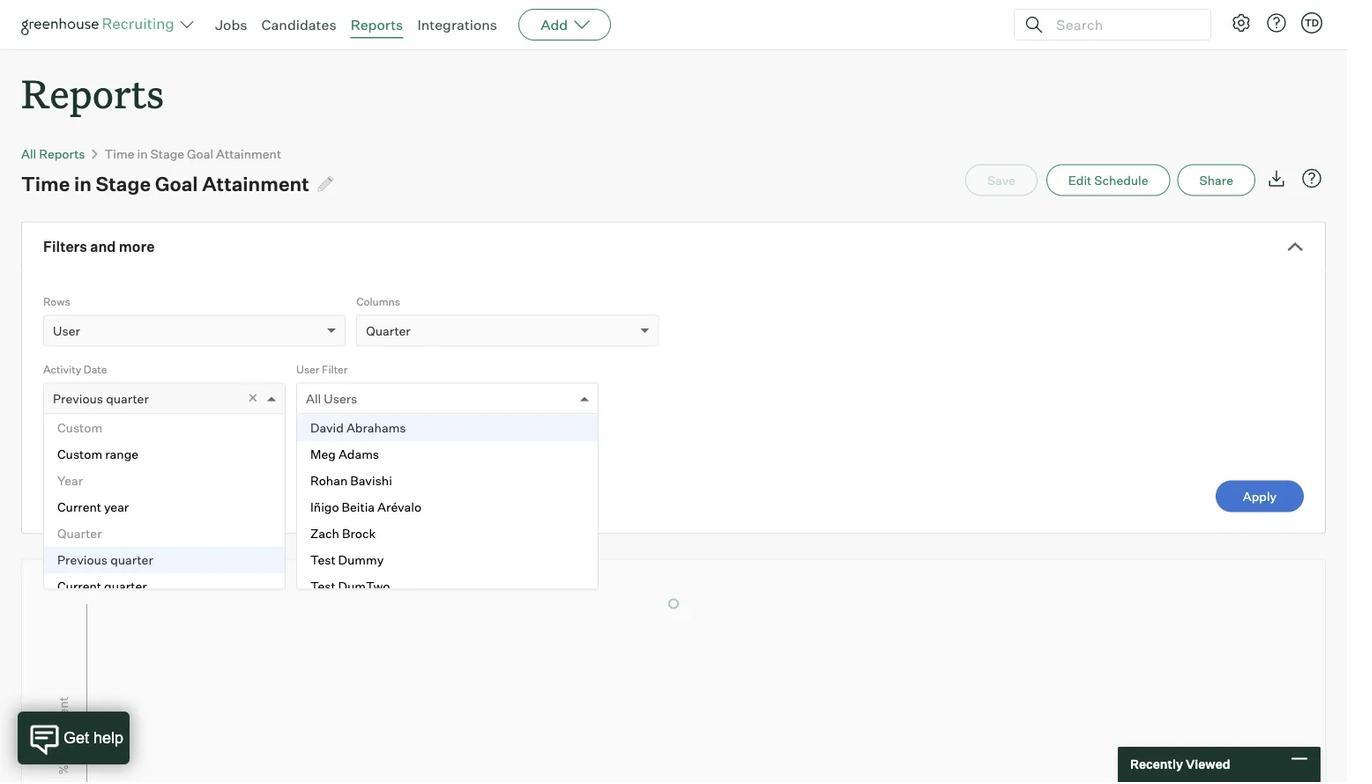 Task type: locate. For each thing, give the bounding box(es) containing it.
custom range
[[57, 447, 138, 462]]

custom
[[57, 420, 102, 436], [57, 447, 102, 462]]

1 vertical spatial previous quarter
[[57, 553, 153, 568]]

1 vertical spatial quarter
[[110, 553, 153, 568]]

candidates link
[[261, 16, 336, 34]]

1 horizontal spatial list box
[[297, 415, 598, 600]]

meg
[[310, 447, 336, 462]]

year
[[57, 473, 83, 489]]

1 horizontal spatial all
[[306, 391, 321, 407]]

1 vertical spatial test
[[310, 579, 336, 594]]

goals
[[43, 421, 76, 437]]

reports
[[351, 16, 403, 34], [21, 67, 164, 119], [39, 146, 85, 162]]

adams
[[338, 447, 379, 462]]

user for user filter
[[296, 363, 320, 376]]

0 vertical spatial user
[[53, 323, 80, 339]]

custom inside option
[[57, 447, 102, 462]]

quarter
[[106, 391, 149, 407], [110, 553, 153, 568], [104, 579, 147, 594]]

current quarter
[[57, 579, 147, 594]]

1 custom from the top
[[57, 420, 102, 436]]

goal
[[187, 146, 213, 162], [155, 172, 198, 196]]

test dumtwo
[[310, 579, 390, 594]]

time right the all reports link
[[105, 146, 134, 162]]

zach brock
[[310, 526, 376, 541]]

0 horizontal spatial all
[[21, 146, 36, 162]]

quarter inside option
[[104, 579, 147, 594]]

previous down activity date
[[53, 391, 103, 407]]

quarter down year
[[104, 579, 147, 594]]

stage
[[150, 146, 184, 162], [96, 172, 151, 196]]

reports link
[[351, 16, 403, 34]]

viewed
[[1186, 757, 1230, 773]]

1 vertical spatial reports
[[21, 67, 164, 119]]

candidates
[[261, 16, 336, 34]]

1 list box from the left
[[44, 415, 285, 627]]

edit
[[1068, 173, 1092, 188]]

previous quarter option
[[53, 391, 149, 407], [44, 547, 285, 574]]

0 vertical spatial all
[[21, 146, 36, 162]]

test
[[310, 553, 336, 568], [310, 579, 336, 594]]

zach brock option
[[297, 521, 598, 547]]

recently
[[1130, 757, 1183, 773]]

0 horizontal spatial user
[[53, 323, 80, 339]]

users
[[324, 391, 357, 407]]

time in stage goal attainment
[[105, 146, 281, 162], [21, 172, 309, 196]]

time
[[105, 146, 134, 162], [21, 172, 70, 196]]

1 vertical spatial time in stage goal attainment
[[21, 172, 309, 196]]

user
[[53, 323, 80, 339], [296, 363, 320, 376]]

faq image
[[1301, 168, 1322, 189]]

None field
[[44, 384, 62, 414], [306, 384, 310, 414], [44, 384, 62, 414], [306, 384, 310, 414]]

2 vertical spatial quarter
[[104, 579, 147, 594]]

current for current year
[[57, 500, 101, 515]]

custom for custom
[[57, 420, 102, 436]]

1 vertical spatial user
[[296, 363, 320, 376]]

0 vertical spatial in
[[137, 146, 148, 162]]

1 current from the top
[[57, 500, 101, 515]]

0 vertical spatial previous quarter
[[53, 391, 149, 407]]

0 vertical spatial time
[[105, 146, 134, 162]]

arévalo
[[377, 500, 422, 515]]

1 horizontal spatial in
[[137, 146, 148, 162]]

quarter up only at left
[[106, 391, 149, 407]]

current
[[57, 500, 101, 515], [57, 579, 101, 594]]

user down rows
[[53, 323, 80, 339]]

year
[[104, 500, 129, 515]]

previous quarter
[[53, 391, 149, 407], [57, 553, 153, 568]]

1 horizontal spatial quarter
[[366, 323, 411, 339]]

previous quarter up current quarter
[[57, 553, 153, 568]]

quarter down the columns at top left
[[366, 323, 411, 339]]

is
[[107, 421, 117, 437]]

0 vertical spatial current
[[57, 500, 101, 515]]

quarter for current quarter option
[[104, 579, 147, 594]]

test down "zach"
[[310, 553, 336, 568]]

user left filter
[[296, 363, 320, 376]]

share
[[1200, 173, 1233, 188]]

integrations
[[417, 16, 497, 34]]

quarter option
[[366, 323, 411, 339]]

abrahams
[[346, 420, 406, 436]]

0 vertical spatial previous
[[53, 391, 103, 407]]

0 horizontal spatial list box
[[44, 415, 285, 627]]

0 vertical spatial stage
[[150, 146, 184, 162]]

previous quarter option down date
[[53, 391, 149, 407]]

test inside option
[[310, 579, 336, 594]]

1 vertical spatial attainment
[[202, 172, 309, 196]]

dumtwo
[[338, 579, 390, 594]]

custom up the days
[[57, 420, 102, 436]]

meg adams option
[[297, 441, 598, 468]]

previous quarter option down current year option
[[44, 547, 285, 574]]

0 horizontal spatial quarter
[[57, 526, 102, 541]]

add
[[541, 16, 568, 34]]

user option
[[53, 323, 80, 339]]

iñigo beitia arévalo
[[310, 500, 422, 515]]

previous quarter down date
[[53, 391, 149, 407]]

1 vertical spatial custom
[[57, 447, 102, 462]]

filters and more
[[43, 238, 155, 256]]

1 horizontal spatial time
[[105, 146, 134, 162]]

download image
[[1266, 168, 1287, 189]]

0 horizontal spatial in
[[74, 172, 92, 196]]

in
[[137, 146, 148, 162], [74, 172, 92, 196]]

2 list box from the left
[[297, 415, 598, 600]]

0 horizontal spatial time
[[21, 172, 70, 196]]

add button
[[519, 9, 611, 41]]

jobs
[[215, 16, 247, 34]]

edit schedule button
[[1046, 165, 1170, 196]]

1 vertical spatial current
[[57, 579, 101, 594]]

current year option
[[44, 494, 285, 521]]

1 vertical spatial quarter
[[57, 526, 102, 541]]

0 vertical spatial test
[[310, 553, 336, 568]]

previous up current quarter
[[57, 553, 108, 568]]

0 vertical spatial reports
[[351, 16, 403, 34]]

rohan bavishi
[[310, 473, 392, 489]]

current down year
[[57, 500, 101, 515]]

quarter for topmost previous quarter option
[[106, 391, 149, 407]]

test inside option
[[310, 553, 336, 568]]

david
[[310, 420, 344, 436]]

1 vertical spatial goal
[[155, 172, 198, 196]]

share button
[[1177, 165, 1255, 196]]

1 horizontal spatial user
[[296, 363, 320, 376]]

2 custom from the top
[[57, 447, 102, 462]]

activity
[[43, 363, 81, 376]]

0 vertical spatial attainment
[[216, 146, 281, 162]]

list box containing custom
[[44, 415, 285, 627]]

more
[[119, 238, 155, 256]]

attainment
[[216, 146, 281, 162], [202, 172, 309, 196]]

test down "test dummy"
[[310, 579, 336, 594]]

bavishi
[[350, 473, 392, 489]]

2 vertical spatial reports
[[39, 146, 85, 162]]

all
[[21, 146, 36, 162], [306, 391, 321, 407]]

quarter up current quarter
[[110, 553, 153, 568]]

0 vertical spatial custom
[[57, 420, 102, 436]]

for
[[200, 421, 216, 437]]

1 test from the top
[[310, 553, 336, 568]]

current down current year
[[57, 579, 101, 594]]

time down all reports on the top of page
[[21, 172, 70, 196]]

edit schedule
[[1068, 173, 1148, 188]]

2 current from the top
[[57, 579, 101, 594]]

1 vertical spatial stage
[[96, 172, 151, 196]]

quarter down current year
[[57, 526, 102, 541]]

quarter
[[366, 323, 411, 339], [57, 526, 102, 541]]

0 vertical spatial quarter
[[106, 391, 149, 407]]

quarter inside option
[[110, 553, 153, 568]]

current year
[[57, 500, 129, 515]]

all reports link
[[21, 146, 85, 162]]

list box
[[44, 415, 285, 627], [297, 415, 598, 600]]

1 vertical spatial all
[[306, 391, 321, 407]]

2 test from the top
[[310, 579, 336, 594]]

previous
[[53, 391, 103, 407], [57, 553, 108, 568]]

custom down data
[[57, 447, 102, 462]]

list box containing david abrahams
[[297, 415, 598, 600]]



Task type: describe. For each thing, give the bounding box(es) containing it.
filter
[[322, 363, 348, 376]]

365
[[43, 439, 66, 454]]

time in stage goal attainment link
[[105, 146, 281, 162]]

save and schedule this report to revisit it! element
[[965, 165, 1046, 196]]

all for all users
[[306, 391, 321, 407]]

1 vertical spatial previous quarter option
[[44, 547, 285, 574]]

1 vertical spatial in
[[74, 172, 92, 196]]

data
[[79, 421, 104, 437]]

custom for custom range
[[57, 447, 102, 462]]

td button
[[1301, 12, 1322, 34]]

brock
[[342, 526, 376, 541]]

1 vertical spatial previous
[[57, 553, 108, 568]]

0 vertical spatial quarter
[[366, 323, 411, 339]]

0 vertical spatial previous quarter option
[[53, 391, 149, 407]]

schedule
[[1094, 173, 1148, 188]]

all for all reports
[[21, 146, 36, 162]]

david abrahams option
[[297, 415, 598, 441]]

apply button
[[1216, 481, 1304, 513]]

meg adams
[[310, 447, 379, 462]]

beitia
[[342, 500, 375, 515]]

all reports
[[21, 146, 85, 162]]

rows
[[43, 295, 70, 308]]

range
[[105, 447, 138, 462]]

test dummy
[[310, 553, 384, 568]]

xychart image
[[43, 560, 1304, 783]]

greenhouse recruiting image
[[21, 14, 180, 35]]

list box for all users
[[297, 415, 598, 600]]

rohan
[[310, 473, 348, 489]]

test for test dumtwo
[[310, 579, 336, 594]]

Search text field
[[1052, 12, 1195, 37]]

current for current quarter
[[57, 579, 101, 594]]

user for user
[[53, 323, 80, 339]]

current quarter option
[[44, 574, 285, 600]]

test dumtwo option
[[297, 574, 598, 600]]

iñigo
[[310, 500, 339, 515]]

only
[[119, 421, 144, 437]]

the
[[219, 421, 238, 437]]

list box for previous quarter
[[44, 415, 285, 627]]

and
[[90, 238, 116, 256]]

all users
[[306, 391, 357, 407]]

last
[[240, 421, 261, 437]]

1 vertical spatial time
[[21, 172, 70, 196]]

jobs link
[[215, 16, 247, 34]]

user filter
[[296, 363, 348, 376]]

date
[[84, 363, 107, 376]]

td button
[[1298, 9, 1326, 37]]

activity date
[[43, 363, 107, 376]]

days
[[69, 439, 96, 454]]

zach
[[310, 526, 339, 541]]

0 vertical spatial time in stage goal attainment
[[105, 146, 281, 162]]

configure image
[[1231, 12, 1252, 34]]

david abrahams
[[310, 420, 406, 436]]

filters
[[43, 238, 87, 256]]

test dummy option
[[297, 547, 598, 574]]

custom range option
[[44, 441, 285, 468]]

columns
[[356, 295, 400, 308]]

goals data is only available for the last 365 days
[[43, 421, 261, 454]]

apply
[[1243, 489, 1277, 504]]

quarter for bottom previous quarter option
[[110, 553, 153, 568]]

rohan bavishi option
[[297, 468, 598, 494]]

iñigo beitia arévalo option
[[297, 494, 598, 521]]

td
[[1305, 17, 1319, 29]]

previous quarter inside list box
[[57, 553, 153, 568]]

test for test dummy
[[310, 553, 336, 568]]

×
[[248, 388, 258, 407]]

dummy
[[338, 553, 384, 568]]

available
[[147, 421, 198, 437]]

0 vertical spatial goal
[[187, 146, 213, 162]]

recently viewed
[[1130, 757, 1230, 773]]

integrations link
[[417, 16, 497, 34]]



Task type: vqa. For each thing, say whether or not it's contained in the screenshot.
Schedule
yes



